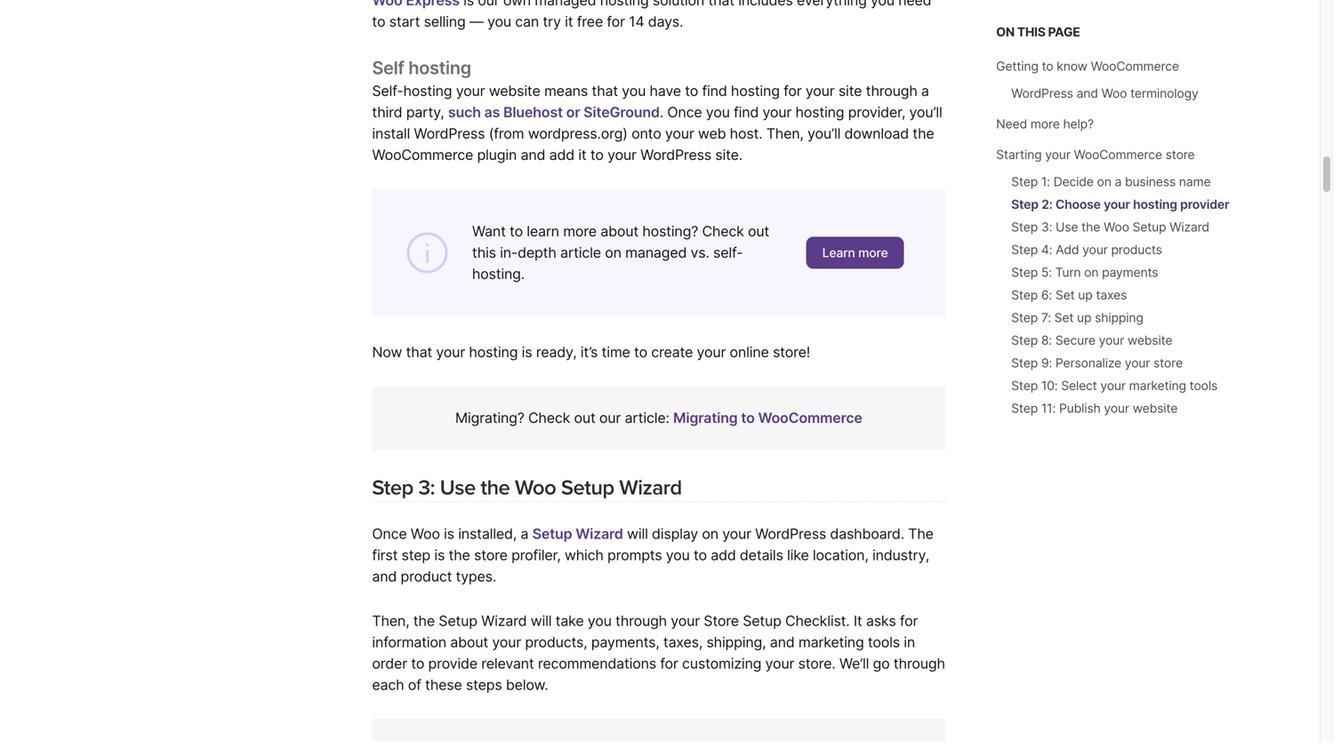 Task type: locate. For each thing, give the bounding box(es) containing it.
out right hosting?
[[748, 223, 769, 240]]

a inside step 1: decide on a business name step 2: choose your hosting provider step 3: use the woo setup wizard step 4: add your products step 5: turn on payments step 6: set up taxes step 7: set up shipping step 8: secure your website step 9: personalize your store step 10: select your marketing tools step 11: publish your website
[[1115, 174, 1122, 189]]

check up self-
[[702, 223, 744, 240]]

is left 'ready,'
[[522, 344, 532, 361]]

add left details
[[711, 547, 736, 564]]

on right display
[[702, 526, 719, 543]]

through up provider,
[[866, 82, 918, 100]]

solution
[[653, 0, 704, 9]]

to up the in-
[[510, 223, 523, 240]]

you up 'web'
[[706, 104, 730, 121]]

selling
[[424, 13, 466, 30]]

1 horizontal spatial more
[[858, 245, 888, 261]]

2 horizontal spatial that
[[708, 0, 735, 9]]

need
[[899, 0, 932, 9]]

1 horizontal spatial find
[[734, 104, 759, 121]]

onto
[[632, 125, 661, 142]]

1 vertical spatial managed
[[625, 244, 687, 261]]

marketing down 'step 9: personalize your store' link
[[1129, 378, 1186, 394]]

1 horizontal spatial once
[[667, 104, 702, 121]]

wordpress down such
[[414, 125, 485, 142]]

shipping
[[1095, 310, 1144, 326]]

0 horizontal spatial it
[[565, 13, 573, 30]]

0 horizontal spatial find
[[702, 82, 727, 100]]

then, right host.
[[766, 125, 804, 142]]

getting to know woocommerce link
[[996, 59, 1179, 74]]

1 horizontal spatial add
[[711, 547, 736, 564]]

1 vertical spatial store
[[1154, 356, 1183, 371]]

a right site
[[921, 82, 929, 100]]

wizard inside step 1: decide on a business name step 2: choose your hosting provider step 3: use the woo setup wizard step 4: add your products step 5: turn on payments step 6: set up taxes step 7: set up shipping step 8: secure your website step 9: personalize your store step 10: select your marketing tools step 11: publish your website
[[1170, 220, 1210, 235]]

store inside will display on your wordpress dashboard. the first step is the store profiler, which prompts you to add details like location, industry, and product types.
[[474, 547, 508, 564]]

have
[[650, 82, 681, 100]]

provide
[[428, 655, 478, 673]]

tools
[[1190, 378, 1218, 394], [868, 634, 900, 651]]

1 horizontal spatial 3:
[[1041, 220, 1052, 235]]

0 horizontal spatial 3:
[[418, 475, 435, 501]]

1 vertical spatial then,
[[372, 613, 409, 630]]

to down wordpress.org)
[[590, 146, 604, 164]]

and for . once you find your hosting provider, you'll install wordpress (from wordpress.org) onto your web host. then, you'll download the woocommerce plugin and add it to your wordpress site.
[[521, 146, 545, 164]]

up up the step 8: secure your website link
[[1077, 310, 1092, 326]]

wizard up relevant
[[481, 613, 527, 630]]

that right the solution
[[708, 0, 735, 9]]

1 horizontal spatial about
[[601, 223, 639, 240]]

0 vertical spatial will
[[627, 526, 648, 543]]

products
[[1111, 242, 1162, 257]]

you'll down site
[[808, 125, 841, 142]]

8:
[[1041, 333, 1052, 348]]

1 vertical spatial 3:
[[418, 475, 435, 501]]

that
[[708, 0, 735, 9], [592, 82, 618, 100], [406, 344, 432, 361]]

wordpress inside will display on your wordpress dashboard. the first step is the store profiler, which prompts you to add details like location, industry, and product types.
[[755, 526, 826, 543]]

step 3: use the woo setup wizard link up once woo is installed, a setup wizard
[[372, 475, 682, 501]]

set right 7:
[[1055, 310, 1074, 326]]

marketing inside step 1: decide on a business name step 2: choose your hosting provider step 3: use the woo setup wizard step 4: add your products step 5: turn on payments step 6: set up taxes step 7: set up shipping step 8: secure your website step 9: personalize your store step 10: select your marketing tools step 11: publish your website
[[1129, 378, 1186, 394]]

0 vertical spatial step 3: use the woo setup wizard link
[[1011, 220, 1210, 235]]

store down the installed,
[[474, 547, 508, 564]]

0 vertical spatial marketing
[[1129, 378, 1186, 394]]

third
[[372, 104, 402, 121]]

0 vertical spatial 3:
[[1041, 220, 1052, 235]]

0 vertical spatial then,
[[766, 125, 804, 142]]

0 horizontal spatial once
[[372, 526, 407, 543]]

use inside step 1: decide on a business name step 2: choose your hosting provider step 3: use the woo setup wizard step 4: add your products step 5: turn on payments step 6: set up taxes step 7: set up shipping step 8: secure your website step 9: personalize your store step 10: select your marketing tools step 11: publish your website
[[1056, 220, 1078, 235]]

for down taxes,
[[660, 655, 678, 673]]

for up in
[[900, 613, 918, 630]]

1 horizontal spatial step 3: use the woo setup wizard link
[[1011, 220, 1210, 235]]

tools inside step 1: decide on a business name step 2: choose your hosting provider step 3: use the woo setup wizard step 4: add your products step 5: turn on payments step 6: set up taxes step 7: set up shipping step 8: secure your website step 9: personalize your store step 10: select your marketing tools step 11: publish your website
[[1190, 378, 1218, 394]]

1 vertical spatial our
[[599, 409, 621, 427]]

once up first
[[372, 526, 407, 543]]

and down the checklist.
[[770, 634, 795, 651]]

0 horizontal spatial about
[[450, 634, 488, 651]]

check right migrating?
[[528, 409, 570, 427]]

and inside will display on your wordpress dashboard. the first step is the store profiler, which prompts you to add details like location, industry, and product types.
[[372, 568, 397, 586]]

and down (from in the left top of the page
[[521, 146, 545, 164]]

step 3: use the woo setup wizard link down step 2: choose your hosting provider link
[[1011, 220, 1210, 235]]

1 vertical spatial find
[[734, 104, 759, 121]]

woocommerce down "store!"
[[758, 409, 863, 427]]

plugin
[[477, 146, 517, 164]]

vs.
[[691, 244, 710, 261]]

it's
[[581, 344, 598, 361]]

setup
[[1133, 220, 1166, 235], [561, 475, 614, 501], [532, 526, 572, 543], [439, 613, 477, 630], [743, 613, 782, 630]]

that up siteground
[[592, 82, 618, 100]]

up down step 5: turn on payments link
[[1078, 288, 1093, 303]]

1 horizontal spatial it
[[578, 146, 587, 164]]

need more help?
[[996, 117, 1094, 132]]

1 vertical spatial add
[[711, 547, 736, 564]]

1 horizontal spatial a
[[921, 82, 929, 100]]

6:
[[1041, 288, 1052, 303]]

1 vertical spatial a
[[1115, 174, 1122, 189]]

the inside . once you find your hosting provider, you'll install wordpress (from wordpress.org) onto your web host. then, you'll download the woocommerce plugin and add it to your wordpress site.
[[913, 125, 934, 142]]

0 horizontal spatial tools
[[868, 634, 900, 651]]

store
[[1166, 147, 1195, 162], [1154, 356, 1183, 371], [474, 547, 508, 564]]

is right step
[[434, 547, 445, 564]]

1 horizontal spatial will
[[627, 526, 648, 543]]

out inside want to learn more about hosting? check out this in-depth article on managed vs. self- hosting.
[[748, 223, 769, 240]]

business
[[1125, 174, 1176, 189]]

download
[[845, 125, 909, 142]]

and inside . once you find your hosting provider, you'll install wordpress (from wordpress.org) onto your web host. then, you'll download the woocommerce plugin and add it to your wordpress site.
[[521, 146, 545, 164]]

0 horizontal spatial more
[[563, 223, 597, 240]]

self-
[[372, 82, 403, 100]]

first
[[372, 547, 398, 564]]

step 3: use the woo setup wizard link
[[1011, 220, 1210, 235], [372, 475, 682, 501]]

once
[[667, 104, 702, 121], [372, 526, 407, 543]]

0 vertical spatial add
[[549, 146, 575, 164]]

website down step 10: select your marketing tools link
[[1133, 401, 1178, 416]]

0 vertical spatial managed
[[535, 0, 596, 9]]

this inside want to learn more about hosting? check out this in-depth article on managed vs. self- hosting.
[[472, 244, 496, 261]]

and down first
[[372, 568, 397, 586]]

will up "products,"
[[531, 613, 552, 630]]

wizard down provider
[[1170, 220, 1210, 235]]

1 vertical spatial it
[[578, 146, 587, 164]]

hosting up 14
[[600, 0, 649, 9]]

1 vertical spatial about
[[450, 634, 488, 651]]

woocommerce up the step 1: decide on a business name link
[[1074, 147, 1162, 162]]

step 9: personalize your store link
[[1011, 356, 1183, 371]]

managed inside is our own managed hosting solution that includes everything you need to start selling — you can try it free for 14 days.
[[535, 0, 596, 9]]

and for then, the setup wizard will take you through your store setup checklist. it asks for information about your products, payments, taxes, shipping, and marketing tools in order to provide relevant recommendations for customizing your store. we'll go through each of these steps below.
[[770, 634, 795, 651]]

you down display
[[666, 547, 690, 564]]

wordpress up the need more help?
[[1011, 86, 1073, 101]]

site
[[839, 82, 862, 100]]

1 vertical spatial out
[[574, 409, 596, 427]]

0 vertical spatial through
[[866, 82, 918, 100]]

products,
[[525, 634, 587, 651]]

own
[[503, 0, 531, 9]]

help?
[[1063, 117, 1094, 132]]

payments
[[1102, 265, 1158, 280]]

migrating
[[673, 409, 738, 427]]

0 vertical spatial that
[[708, 0, 735, 9]]

step 5: turn on payments link
[[1011, 265, 1158, 280]]

0 horizontal spatial this
[[472, 244, 496, 261]]

our up —
[[478, 0, 499, 9]]

will display on your wordpress dashboard. the first step is the store profiler, which prompts you to add details like location, industry, and product types.
[[372, 526, 934, 586]]

0 horizontal spatial marketing
[[799, 634, 864, 651]]

woo
[[1102, 86, 1127, 101], [1104, 220, 1129, 235], [515, 475, 556, 501], [411, 526, 440, 543]]

0 vertical spatial it
[[565, 13, 573, 30]]

hosting down site
[[796, 104, 844, 121]]

setup up products
[[1133, 220, 1166, 235]]

hosting inside . once you find your hosting provider, you'll install wordpress (from wordpress.org) onto your web host. then, you'll download the woocommerce plugin and add it to your wordpress site.
[[796, 104, 844, 121]]

self-
[[713, 244, 743, 261]]

0 horizontal spatial a
[[521, 526, 529, 543]]

then, inside then, the setup wizard will take you through your store setup checklist. it asks for information about your products, payments, taxes, shipping, and marketing tools in order to provide relevant recommendations for customizing your store. we'll go through each of these steps below.
[[372, 613, 409, 630]]

managed inside want to learn more about hosting? check out this in-depth article on managed vs. self- hosting.
[[625, 244, 687, 261]]

this
[[1017, 24, 1046, 40], [472, 244, 496, 261]]

1 vertical spatial that
[[592, 82, 618, 100]]

for left 14
[[607, 13, 625, 30]]

to inside . once you find your hosting provider, you'll install wordpress (from wordpress.org) onto your web host. then, you'll download the woocommerce plugin and add it to your wordpress site.
[[590, 146, 604, 164]]

add
[[1056, 242, 1079, 257]]

self hosting
[[372, 57, 471, 79]]

3: up step
[[418, 475, 435, 501]]

more right "learn"
[[858, 245, 888, 261]]

0 vertical spatial about
[[601, 223, 639, 240]]

find up 'web'
[[702, 82, 727, 100]]

will up prompts
[[627, 526, 648, 543]]

2 vertical spatial a
[[521, 526, 529, 543]]

0 vertical spatial find
[[702, 82, 727, 100]]

website up bluehost
[[489, 82, 540, 100]]

2 horizontal spatial a
[[1115, 174, 1122, 189]]

it inside is our own managed hosting solution that includes everything you need to start selling — you can try it free for 14 days.
[[565, 13, 573, 30]]

our inside is our own managed hosting solution that includes everything you need to start selling — you can try it free for 14 days.
[[478, 0, 499, 9]]

managed
[[535, 0, 596, 9], [625, 244, 687, 261]]

a up step 2: choose your hosting provider link
[[1115, 174, 1122, 189]]

0 vertical spatial set
[[1056, 288, 1075, 303]]

you right take in the bottom of the page
[[588, 613, 612, 630]]

now
[[372, 344, 402, 361]]

to right time at the top of the page
[[634, 344, 647, 361]]

woo down step 2: choose your hosting provider link
[[1104, 220, 1129, 235]]

1 vertical spatial check
[[528, 409, 570, 427]]

to right have
[[685, 82, 698, 100]]

2 vertical spatial more
[[858, 245, 888, 261]]

about inside then, the setup wizard will take you through your store setup checklist. it asks for information about your products, payments, taxes, shipping, and marketing tools in order to provide relevant recommendations for customizing your store. we'll go through each of these steps below.
[[450, 634, 488, 651]]

hosting
[[600, 0, 649, 9], [408, 57, 471, 79], [403, 82, 452, 100], [731, 82, 780, 100], [796, 104, 844, 121], [1133, 197, 1178, 212], [469, 344, 518, 361]]

marketing
[[1129, 378, 1186, 394], [799, 634, 864, 651]]

it right try
[[565, 13, 573, 30]]

0 horizontal spatial then,
[[372, 613, 409, 630]]

0 vertical spatial tools
[[1190, 378, 1218, 394]]

you inside . once you find your hosting provider, you'll install wordpress (from wordpress.org) onto your web host. then, you'll download the woocommerce plugin and add it to your wordpress site.
[[706, 104, 730, 121]]

article
[[560, 244, 601, 261]]

0 vertical spatial our
[[478, 0, 499, 9]]

terminology
[[1131, 86, 1199, 101]]

1 vertical spatial you'll
[[808, 125, 841, 142]]

for inside self-hosting your website means that you have to find hosting for your site through a third party,
[[784, 82, 802, 100]]

a for once woo is installed, a setup wizard
[[521, 526, 529, 543]]

once right .
[[667, 104, 702, 121]]

web
[[698, 125, 726, 142]]

0 vertical spatial more
[[1031, 117, 1060, 132]]

0 horizontal spatial will
[[531, 613, 552, 630]]

can
[[515, 13, 539, 30]]

check inside want to learn more about hosting? check out this in-depth article on managed vs. self- hosting.
[[702, 223, 744, 240]]

and inside then, the setup wizard will take you through your store setup checklist. it asks for information about your products, payments, taxes, shipping, and marketing tools in order to provide relevant recommendations for customizing your store. we'll go through each of these steps below.
[[770, 634, 795, 651]]

the up step 4: add your products link
[[1082, 220, 1100, 235]]

for left site
[[784, 82, 802, 100]]

a up "profiler," on the left bottom of the page
[[521, 526, 529, 543]]

you up siteground
[[622, 82, 646, 100]]

1 vertical spatial step 3: use the woo setup wizard link
[[372, 475, 682, 501]]

hosting down selling
[[408, 57, 471, 79]]

store up step 10: select your marketing tools link
[[1154, 356, 1183, 371]]

this right on
[[1017, 24, 1046, 40]]

through down in
[[894, 655, 945, 673]]

about inside want to learn more about hosting? check out this in-depth article on managed vs. self- hosting.
[[601, 223, 639, 240]]

0 vertical spatial up
[[1078, 288, 1093, 303]]

marketing down the checklist.
[[799, 634, 864, 651]]

to inside will display on your wordpress dashboard. the first step is the store profiler, which prompts you to add details like location, industry, and product types.
[[694, 547, 707, 564]]

install
[[372, 125, 410, 142]]

2 vertical spatial store
[[474, 547, 508, 564]]

1 horizontal spatial you'll
[[909, 104, 942, 121]]

about
[[601, 223, 639, 240], [450, 634, 488, 651]]

to inside self-hosting your website means that you have to find hosting for your site through a third party,
[[685, 82, 698, 100]]

more left help?
[[1031, 117, 1060, 132]]

then, inside . once you find your hosting provider, you'll install wordpress (from wordpress.org) onto your web host. then, you'll download the woocommerce plugin and add it to your wordpress site.
[[766, 125, 804, 142]]

2 vertical spatial website
[[1133, 401, 1178, 416]]

wordpress up like
[[755, 526, 826, 543]]

woocommerce down install
[[372, 146, 473, 164]]

0 vertical spatial store
[[1166, 147, 1195, 162]]

0 vertical spatial a
[[921, 82, 929, 100]]

1 horizontal spatial use
[[1056, 220, 1078, 235]]

through up payments, on the left bottom of the page
[[616, 613, 667, 630]]

1:
[[1041, 174, 1050, 189]]

1 horizontal spatial then,
[[766, 125, 804, 142]]

more inside want to learn more about hosting? check out this in-depth article on managed vs. self- hosting.
[[563, 223, 597, 240]]

use up add
[[1056, 220, 1078, 235]]

includes
[[738, 0, 793, 9]]

about up article
[[601, 223, 639, 240]]

—
[[470, 13, 484, 30]]

1 vertical spatial will
[[531, 613, 552, 630]]

it inside . once you find your hosting provider, you'll install wordpress (from wordpress.org) onto your web host. then, you'll download the woocommerce plugin and add it to your wordpress site.
[[578, 146, 587, 164]]

find inside self-hosting your website means that you have to find hosting for your site through a third party,
[[702, 82, 727, 100]]

you inside will display on your wordpress dashboard. the first step is the store profiler, which prompts you to add details like location, industry, and product types.
[[666, 547, 690, 564]]

0 horizontal spatial add
[[549, 146, 575, 164]]

wordpress
[[1011, 86, 1073, 101], [414, 125, 485, 142], [641, 146, 712, 164], [755, 526, 826, 543]]

step 8: secure your website link
[[1011, 333, 1173, 348]]

0 horizontal spatial that
[[406, 344, 432, 361]]

that inside self-hosting your website means that you have to find hosting for your site through a third party,
[[592, 82, 618, 100]]

1 vertical spatial more
[[563, 223, 597, 240]]

provider,
[[848, 104, 906, 121]]

3:
[[1041, 220, 1052, 235], [418, 475, 435, 501]]

through
[[866, 82, 918, 100], [616, 613, 667, 630], [894, 655, 945, 673]]

hosting up host.
[[731, 82, 780, 100]]

store inside step 1: decide on a business name step 2: choose your hosting provider step 3: use the woo setup wizard step 4: add your products step 5: turn on payments step 6: set up taxes step 7: set up shipping step 8: secure your website step 9: personalize your store step 10: select your marketing tools step 11: publish your website
[[1154, 356, 1183, 371]]

that right now
[[406, 344, 432, 361]]

3: up 4:
[[1041, 220, 1052, 235]]

setup up shipping, in the bottom of the page
[[743, 613, 782, 630]]

1 horizontal spatial our
[[599, 409, 621, 427]]

0 horizontal spatial use
[[440, 475, 476, 501]]

want to learn more about hosting? check out this in-depth article on managed vs. self- hosting.
[[472, 223, 769, 283]]

0 vertical spatial out
[[748, 223, 769, 240]]

prompts
[[607, 547, 662, 564]]

installed,
[[458, 526, 517, 543]]

your inside will display on your wordpress dashboard. the first step is the store profiler, which prompts you to add details like location, industry, and product types.
[[722, 526, 752, 543]]

is
[[464, 0, 474, 9], [522, 344, 532, 361], [444, 526, 454, 543], [434, 547, 445, 564]]

the up types.
[[449, 547, 470, 564]]

1 vertical spatial marketing
[[799, 634, 864, 651]]

it down wordpress.org)
[[578, 146, 587, 164]]

on right article
[[605, 244, 622, 261]]

0 horizontal spatial out
[[574, 409, 596, 427]]

add down wordpress.org)
[[549, 146, 575, 164]]

0 horizontal spatial managed
[[535, 0, 596, 9]]

payments,
[[591, 634, 660, 651]]

1 vertical spatial once
[[372, 526, 407, 543]]

1 horizontal spatial check
[[702, 223, 744, 240]]

such
[[448, 104, 481, 121]]

for
[[607, 13, 625, 30], [784, 82, 802, 100], [900, 613, 918, 630], [660, 655, 678, 673]]

1 horizontal spatial out
[[748, 223, 769, 240]]

0 horizontal spatial you'll
[[808, 125, 841, 142]]

to left start at the top left of the page
[[372, 13, 385, 30]]

more
[[1031, 117, 1060, 132], [563, 223, 597, 240], [858, 245, 888, 261]]

more for need
[[1031, 117, 1060, 132]]

profiler,
[[512, 547, 561, 564]]

1 horizontal spatial that
[[592, 82, 618, 100]]

. once you find your hosting provider, you'll install wordpress (from wordpress.org) onto your web host. then, you'll download the woocommerce plugin and add it to your wordpress site.
[[372, 104, 942, 164]]

0 vertical spatial once
[[667, 104, 702, 121]]

1 horizontal spatial tools
[[1190, 378, 1218, 394]]

step 10: select your marketing tools link
[[1011, 378, 1218, 394]]

the right download
[[913, 125, 934, 142]]

0 vertical spatial check
[[702, 223, 744, 240]]

through inside self-hosting your website means that you have to find hosting for your site through a third party,
[[866, 82, 918, 100]]

wordpress and woo terminology
[[1011, 86, 1199, 101]]

4:
[[1041, 242, 1053, 257]]

website down shipping
[[1128, 333, 1173, 348]]

1 horizontal spatial this
[[1017, 24, 1046, 40]]

1 vertical spatial tools
[[868, 634, 900, 651]]

0 horizontal spatial our
[[478, 0, 499, 9]]

start
[[389, 13, 420, 30]]

step
[[1011, 174, 1038, 189], [1011, 197, 1039, 212], [1011, 220, 1038, 235], [1011, 242, 1038, 257], [1011, 265, 1038, 280], [1011, 288, 1038, 303], [1011, 310, 1038, 326], [1011, 333, 1038, 348], [1011, 356, 1038, 371], [1011, 378, 1038, 394], [1011, 401, 1038, 416], [372, 475, 413, 501]]

0 horizontal spatial check
[[528, 409, 570, 427]]

1 horizontal spatial marketing
[[1129, 378, 1186, 394]]

find up host.
[[734, 104, 759, 121]]

out
[[748, 223, 769, 240], [574, 409, 596, 427]]

store.
[[798, 655, 836, 673]]

1 horizontal spatial managed
[[625, 244, 687, 261]]

2 horizontal spatial more
[[1031, 117, 1060, 132]]

managed up try
[[535, 0, 596, 9]]

to
[[372, 13, 385, 30], [1042, 59, 1054, 74], [685, 82, 698, 100], [590, 146, 604, 164], [510, 223, 523, 240], [634, 344, 647, 361], [741, 409, 755, 427], [694, 547, 707, 564], [411, 655, 424, 673]]

hosting down the business
[[1133, 197, 1178, 212]]

find
[[702, 82, 727, 100], [734, 104, 759, 121]]

1 vertical spatial through
[[616, 613, 667, 630]]

decide
[[1054, 174, 1094, 189]]

wordpress down onto
[[641, 146, 712, 164]]

once inside . once you find your hosting provider, you'll install wordpress (from wordpress.org) onto your web host. then, you'll download the woocommerce plugin and add it to your wordpress site.
[[667, 104, 702, 121]]



Task type: describe. For each thing, give the bounding box(es) containing it.
select
[[1061, 378, 1097, 394]]

self-hosting your website means that you have to find hosting for your site through a third party,
[[372, 82, 929, 121]]

wizard inside then, the setup wizard will take you through your store setup checklist. it asks for information about your products, payments, taxes, shipping, and marketing tools in order to provide relevant recommendations for customizing your store. we'll go through each of these steps below.
[[481, 613, 527, 630]]

free
[[577, 13, 603, 30]]

is inside will display on your wordpress dashboard. the first step is the store profiler, which prompts you to add details like location, industry, and product types.
[[434, 547, 445, 564]]

wizard up display
[[619, 475, 682, 501]]

you inside then, the setup wizard will take you through your store setup checklist. it asks for information about your products, payments, taxes, shipping, and marketing tools in order to provide relevant recommendations for customizing your store. we'll go through each of these steps below.
[[588, 613, 612, 630]]

or
[[566, 104, 580, 121]]

1 vertical spatial use
[[440, 475, 476, 501]]

woo inside step 1: decide on a business name step 2: choose your hosting provider step 3: use the woo setup wizard step 4: add your products step 5: turn on payments step 6: set up taxes step 7: set up shipping step 8: secure your website step 9: personalize your store step 10: select your marketing tools step 11: publish your website
[[1104, 220, 1129, 235]]

go
[[873, 655, 890, 673]]

0 vertical spatial this
[[1017, 24, 1046, 40]]

turn
[[1055, 265, 1081, 280]]

hosting left 'ready,'
[[469, 344, 518, 361]]

on down step 4: add your products link
[[1084, 265, 1099, 280]]

migrating?
[[455, 409, 524, 427]]

now that your hosting is ready, it's time to create your online store!
[[372, 344, 814, 361]]

learn
[[822, 245, 855, 261]]

provider
[[1180, 197, 1230, 212]]

taxes,
[[663, 634, 703, 651]]

marketing inside then, the setup wizard will take you through your store setup checklist. it asks for information about your products, payments, taxes, shipping, and marketing tools in order to provide relevant recommendations for customizing your store. we'll go through each of these steps below.
[[799, 634, 864, 651]]

each
[[372, 677, 404, 694]]

bluehost
[[503, 104, 563, 121]]

woo up once woo is installed, a setup wizard
[[515, 475, 556, 501]]

which
[[565, 547, 604, 564]]

to inside then, the setup wizard will take you through your store setup checklist. it asks for information about your products, payments, taxes, shipping, and marketing tools in order to provide relevant recommendations for customizing your store. we'll go through each of these steps below.
[[411, 655, 424, 673]]

0 vertical spatial you'll
[[909, 104, 942, 121]]

more for learn
[[858, 245, 888, 261]]

to inside want to learn more about hosting? check out this in-depth article on managed vs. self- hosting.
[[510, 223, 523, 240]]

relevant
[[481, 655, 534, 673]]

migrating to woocommerce link
[[673, 409, 863, 427]]

getting to know woocommerce
[[996, 59, 1179, 74]]

industry,
[[873, 547, 929, 564]]

ready,
[[536, 344, 577, 361]]

tools inside then, the setup wizard will take you through your store setup checklist. it asks for information about your products, payments, taxes, shipping, and marketing tools in order to provide relevant recommendations for customizing your store. we'll go through each of these steps below.
[[868, 634, 900, 651]]

0 horizontal spatial step 3: use the woo setup wizard link
[[372, 475, 682, 501]]

find inside . once you find your hosting provider, you'll install wordpress (from wordpress.org) onto your web host. then, you'll download the woocommerce plugin and add it to your wordpress site.
[[734, 104, 759, 121]]

1 vertical spatial set
[[1055, 310, 1074, 326]]

customizing
[[682, 655, 762, 673]]

host.
[[730, 125, 763, 142]]

and for will display on your wordpress dashboard. the first step is the store profiler, which prompts you to add details like location, industry, and product types.
[[372, 568, 397, 586]]

and down getting to know woocommerce "link"
[[1077, 86, 1098, 101]]

once woo is installed, a setup wizard
[[372, 526, 623, 543]]

publish
[[1059, 401, 1101, 416]]

starting your woocommerce store
[[996, 147, 1195, 162]]

to left know
[[1042, 59, 1054, 74]]

the inside step 1: decide on a business name step 2: choose your hosting provider step 3: use the woo setup wizard step 4: add your products step 5: turn on payments step 6: set up taxes step 7: set up shipping step 8: secure your website step 9: personalize your store step 10: select your marketing tools step 11: publish your website
[[1082, 220, 1100, 235]]

setup up provide
[[439, 613, 477, 630]]

create
[[651, 344, 693, 361]]

a for step 1: decide on a business name step 2: choose your hosting provider step 3: use the woo setup wizard step 4: add your products step 5: turn on payments step 6: set up taxes step 7: set up shipping step 8: secure your website step 9: personalize your store step 10: select your marketing tools step 11: publish your website
[[1115, 174, 1122, 189]]

know
[[1057, 59, 1088, 74]]

to right migrating
[[741, 409, 755, 427]]

these
[[425, 677, 462, 694]]

name
[[1179, 174, 1211, 189]]

you right —
[[487, 13, 511, 30]]

wordpress and woo terminology link
[[1011, 86, 1199, 101]]

step 1: decide on a business name step 2: choose your hosting provider step 3: use the woo setup wizard step 4: add your products step 5: turn on payments step 6: set up taxes step 7: set up shipping step 8: secure your website step 9: personalize your store step 10: select your marketing tools step 11: publish your website
[[1011, 174, 1230, 416]]

asks
[[866, 613, 896, 630]]

is inside is our own managed hosting solution that includes everything you need to start selling — you can try it free for 14 days.
[[464, 0, 474, 9]]

online
[[730, 344, 769, 361]]

1 vertical spatial up
[[1077, 310, 1092, 326]]

hosting.
[[472, 265, 525, 283]]

such as bluehost or siteground
[[448, 104, 660, 121]]

that inside is our own managed hosting solution that includes everything you need to start selling — you can try it free for 14 days.
[[708, 0, 735, 9]]

hosting inside is our own managed hosting solution that includes everything you need to start selling — you can try it free for 14 days.
[[600, 0, 649, 9]]

time
[[602, 344, 630, 361]]

take
[[556, 613, 584, 630]]

personalize
[[1056, 356, 1122, 371]]

for inside is our own managed hosting solution that includes everything you need to start selling — you can try it free for 14 days.
[[607, 13, 625, 30]]

website inside self-hosting your website means that you have to find hosting for your site through a third party,
[[489, 82, 540, 100]]

step 11: publish your website link
[[1011, 401, 1178, 416]]

the inside will display on your wordpress dashboard. the first step is the store profiler, which prompts you to add details like location, industry, and product types.
[[449, 547, 470, 564]]

everything
[[797, 0, 867, 9]]

learn more link
[[806, 237, 904, 269]]

details
[[740, 547, 783, 564]]

3: inside step 1: decide on a business name step 2: choose your hosting provider step 3: use the woo setup wizard step 4: add your products step 5: turn on payments step 6: set up taxes step 7: set up shipping step 8: secure your website step 9: personalize your store step 10: select your marketing tools step 11: publish your website
[[1041, 220, 1052, 235]]

hosting inside step 1: decide on a business name step 2: choose your hosting provider step 3: use the woo setup wizard step 4: add your products step 5: turn on payments step 6: set up taxes step 7: set up shipping step 8: secure your website step 9: personalize your store step 10: select your marketing tools step 11: publish your website
[[1133, 197, 1178, 212]]

try
[[543, 13, 561, 30]]

on inside will display on your wordpress dashboard. the first step is the store profiler, which prompts you to add details like location, industry, and product types.
[[702, 526, 719, 543]]

getting
[[996, 59, 1039, 74]]

step 3: use the woo setup wizard
[[372, 475, 682, 501]]

woo up step
[[411, 526, 440, 543]]

will inside then, the setup wizard will take you through your store setup checklist. it asks for information about your products, payments, taxes, shipping, and marketing tools in order to provide relevant recommendations for customizing your store. we'll go through each of these steps below.
[[531, 613, 552, 630]]

add inside . once you find your hosting provider, you'll install wordpress (from wordpress.org) onto your web host. then, you'll download the woocommerce plugin and add it to your wordpress site.
[[549, 146, 575, 164]]

the
[[908, 526, 934, 543]]

setup up "profiler," on the left bottom of the page
[[532, 526, 572, 543]]

store!
[[773, 344, 810, 361]]

the inside then, the setup wizard will take you through your store setup checklist. it asks for information about your products, payments, taxes, shipping, and marketing tools in order to provide relevant recommendations for customizing your store. we'll go through each of these steps below.
[[413, 613, 435, 630]]

setup inside step 1: decide on a business name step 2: choose your hosting provider step 3: use the woo setup wizard step 4: add your products step 5: turn on payments step 6: set up taxes step 7: set up shipping step 8: secure your website step 9: personalize your store step 10: select your marketing tools step 11: publish your website
[[1133, 220, 1166, 235]]

woo down getting to know woocommerce "link"
[[1102, 86, 1127, 101]]

product
[[401, 568, 452, 586]]

is our own managed hosting solution that includes everything you need to start selling — you can try it free for 14 days.
[[372, 0, 932, 30]]

below.
[[506, 677, 548, 694]]

page
[[1048, 24, 1080, 40]]

10:
[[1041, 378, 1058, 394]]

need more help? link
[[996, 117, 1094, 132]]

(from
[[489, 125, 524, 142]]

on inside want to learn more about hosting? check out this in-depth article on managed vs. self- hosting.
[[605, 244, 622, 261]]

to inside is our own managed hosting solution that includes everything you need to start selling — you can try it free for 14 days.
[[372, 13, 385, 30]]

5:
[[1041, 265, 1052, 280]]

you left need
[[871, 0, 895, 9]]

it
[[854, 613, 862, 630]]

we'll
[[840, 655, 869, 673]]

information
[[372, 634, 446, 651]]

step
[[402, 547, 430, 564]]

on up step 2: choose your hosting provider link
[[1097, 174, 1112, 189]]

like
[[787, 547, 809, 564]]

will inside will display on your wordpress dashboard. the first step is the store profiler, which prompts you to add details like location, industry, and product types.
[[627, 526, 648, 543]]

days.
[[648, 13, 683, 30]]

starting your woocommerce store link
[[996, 147, 1195, 162]]

display
[[652, 526, 698, 543]]

11:
[[1041, 401, 1056, 416]]

migrating? check out our article: migrating to woocommerce
[[455, 409, 863, 427]]

2 vertical spatial that
[[406, 344, 432, 361]]

2 vertical spatial through
[[894, 655, 945, 673]]

the up once woo is installed, a setup wizard
[[481, 475, 510, 501]]

hosting up party,
[[403, 82, 452, 100]]

step 2: choose your hosting provider link
[[1011, 197, 1230, 212]]

order
[[372, 655, 407, 673]]

step 4: add your products link
[[1011, 242, 1162, 257]]

starting
[[996, 147, 1042, 162]]

setup up setup wizard link
[[561, 475, 614, 501]]

recommendations
[[538, 655, 656, 673]]

site.
[[715, 146, 743, 164]]

wizard up which
[[576, 526, 623, 543]]

a inside self-hosting your website means that you have to find hosting for your site through a third party,
[[921, 82, 929, 100]]

add inside will display on your wordpress dashboard. the first step is the store profiler, which prompts you to add details like location, industry, and product types.
[[711, 547, 736, 564]]

secure
[[1056, 333, 1096, 348]]

14
[[629, 13, 644, 30]]

you inside self-hosting your website means that you have to find hosting for your site through a third party,
[[622, 82, 646, 100]]

is left the installed,
[[444, 526, 454, 543]]

woocommerce up terminology
[[1091, 59, 1179, 74]]

location,
[[813, 547, 869, 564]]

2:
[[1042, 197, 1053, 212]]

woocommerce inside . once you find your hosting provider, you'll install wordpress (from wordpress.org) onto your web host. then, you'll download the woocommerce plugin and add it to your wordpress site.
[[372, 146, 473, 164]]

1 vertical spatial website
[[1128, 333, 1173, 348]]



Task type: vqa. For each thing, say whether or not it's contained in the screenshot.
step 5: turn on payments link
yes



